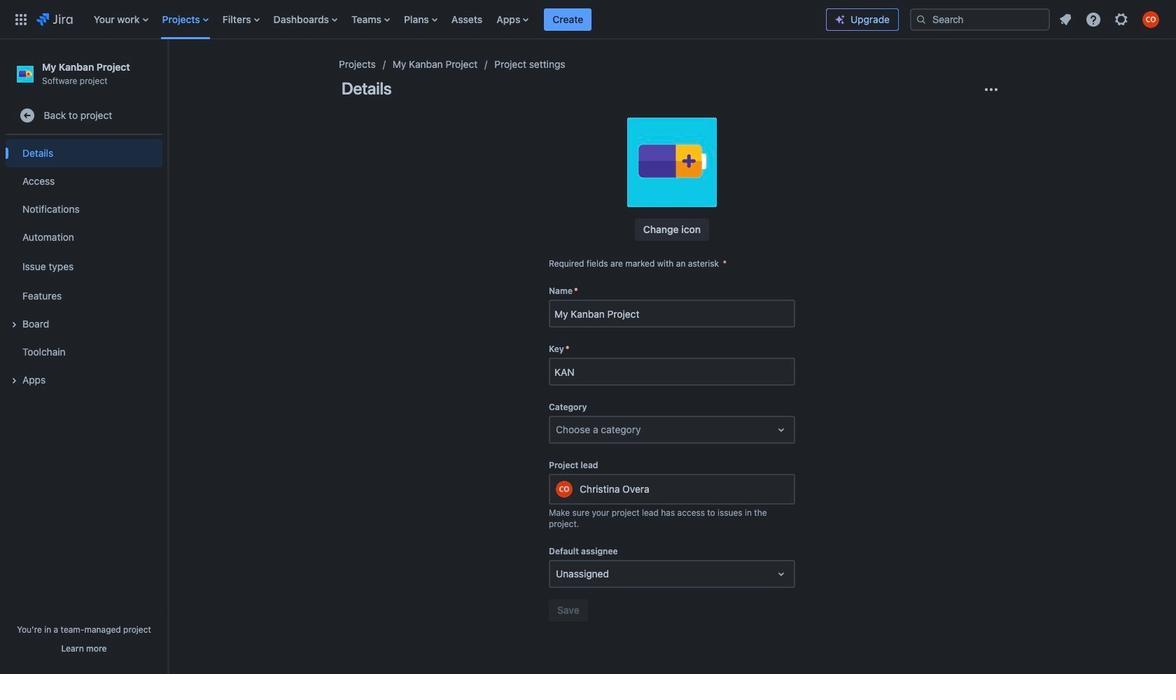 Task type: describe. For each thing, give the bounding box(es) containing it.
2 open image from the top
[[773, 566, 790, 583]]

1 horizontal spatial list
[[1053, 7, 1168, 32]]

more image
[[983, 81, 1000, 98]]

help image
[[1086, 11, 1102, 28]]

appswitcher icon image
[[13, 11, 29, 28]]

project avatar image
[[628, 118, 717, 207]]

notifications image
[[1058, 11, 1074, 28]]



Task type: vqa. For each thing, say whether or not it's contained in the screenshot.
open image
yes



Task type: locate. For each thing, give the bounding box(es) containing it.
sidebar element
[[0, 39, 168, 674]]

jira image
[[36, 11, 73, 28], [36, 11, 73, 28]]

1 open image from the top
[[773, 422, 790, 438]]

open image
[[773, 422, 790, 438], [773, 566, 790, 583]]

sidebar navigation image
[[153, 56, 183, 84]]

search image
[[916, 14, 927, 25]]

expand image
[[6, 373, 22, 390]]

None text field
[[556, 567, 559, 581]]

None text field
[[556, 423, 559, 437]]

your profile and settings image
[[1143, 11, 1160, 28]]

primary element
[[8, 0, 826, 39]]

None field
[[550, 301, 794, 326], [550, 359, 794, 385], [550, 301, 794, 326], [550, 359, 794, 385]]

Search field
[[910, 8, 1051, 30]]

expand image
[[6, 317, 22, 334]]

list item
[[544, 0, 592, 39]]

1 vertical spatial open image
[[773, 566, 790, 583]]

0 vertical spatial open image
[[773, 422, 790, 438]]

0 horizontal spatial list
[[87, 0, 826, 39]]

group
[[6, 135, 162, 399]]

None search field
[[910, 8, 1051, 30]]

settings image
[[1114, 11, 1130, 28]]

banner
[[0, 0, 1177, 39]]

list
[[87, 0, 826, 39], [1053, 7, 1168, 32]]

group inside sidebar element
[[6, 135, 162, 399]]



